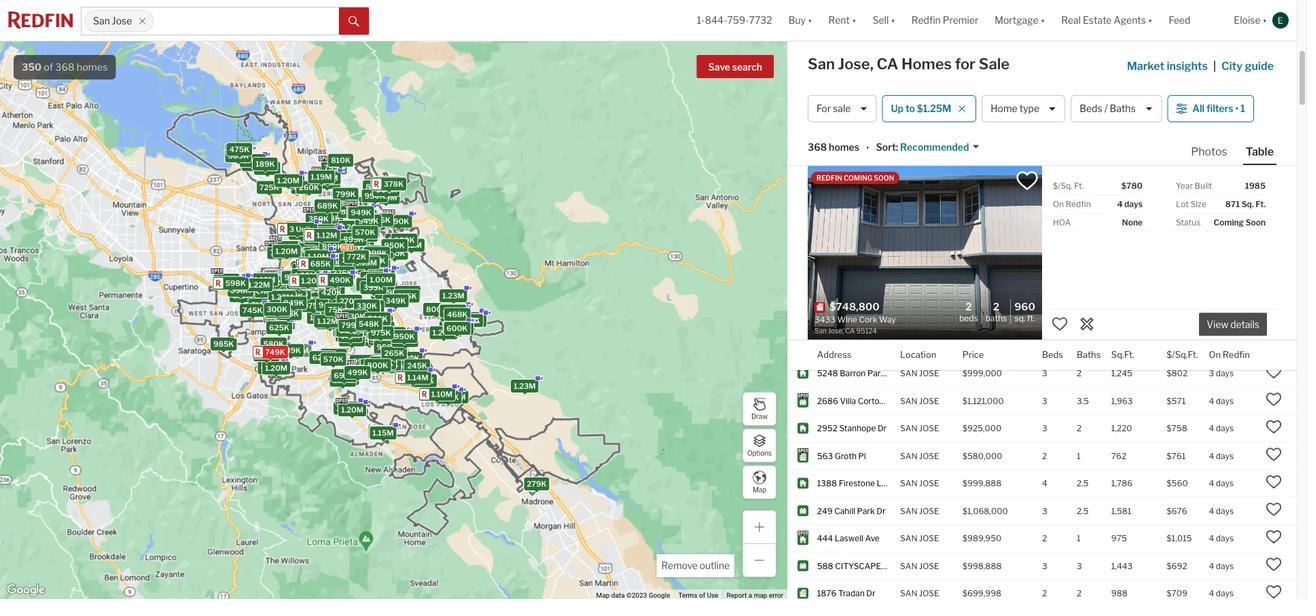 Task type: describe. For each thing, give the bounding box(es) containing it.
redfin coming soon
[[817, 174, 894, 182]]

1 vertical spatial 799k
[[336, 190, 356, 199]]

favorite this home image for $571
[[1266, 391, 1282, 408]]

lodge
[[838, 38, 862, 48]]

1 vertical spatial 1.24m
[[402, 375, 424, 384]]

user photo image
[[1273, 12, 1289, 29]]

1094
[[817, 341, 837, 351]]

359k
[[308, 215, 329, 223]]

0 vertical spatial 490k
[[330, 276, 351, 285]]

1 horizontal spatial 580k
[[369, 313, 390, 322]]

2686
[[817, 396, 838, 406]]

save
[[708, 61, 730, 73]]

0 vertical spatial 660k
[[356, 227, 377, 235]]

1.00m up 590k
[[335, 228, 358, 237]]

305k
[[353, 212, 374, 220]]

1 vertical spatial 490k
[[443, 310, 464, 319]]

beds for beds button
[[1042, 350, 1063, 360]]

mortgage ▾
[[995, 15, 1045, 26]]

310k
[[268, 307, 287, 316]]

800k down 468k
[[443, 319, 464, 328]]

favorite button checkbox
[[1016, 169, 1039, 192]]

0 vertical spatial 499k
[[310, 253, 331, 262]]

600k
[[447, 324, 468, 333]]

0 vertical spatial 900k
[[376, 185, 397, 194]]

700k down "498k"
[[446, 324, 466, 333]]

179k
[[341, 331, 360, 340]]

4 jose from the top
[[919, 93, 939, 103]]

coming soon
[[1214, 218, 1266, 228]]

4 days for $1,015
[[1209, 534, 1234, 543]]

beds / baths button
[[1071, 95, 1162, 122]]

1 horizontal spatial ft.
[[1074, 181, 1084, 191]]

st for 144 s 3rd st #150
[[855, 66, 863, 76]]

2 horizontal spatial 989k
[[404, 364, 424, 373]]

$839,000
[[963, 203, 1002, 213]]

ter
[[859, 121, 872, 131]]

dr right stanhope
[[878, 424, 887, 433]]

563 groth pl link
[[817, 450, 888, 462]]

5 ▾ from the left
[[1148, 15, 1153, 26]]

0 vertical spatial 799k
[[324, 163, 344, 172]]

1.25m up '715k'
[[253, 276, 275, 285]]

4 days down $780
[[1117, 199, 1143, 209]]

1,786
[[1111, 479, 1133, 488]]

380k
[[330, 301, 351, 310]]

favorite this home image for $709
[[1266, 584, 1282, 599]]

agent: for tierra
[[840, 183, 861, 191]]

type
[[1020, 103, 1040, 114]]

ft. for 871
[[1256, 199, 1266, 209]]

0 horizontal spatial 420k
[[322, 288, 342, 297]]

$650,000
[[963, 176, 1002, 186]]

1 vertical spatial 349k
[[331, 309, 352, 318]]

redfin inside on redfin button
[[1223, 350, 1250, 360]]

1 horizontal spatial 4 units
[[313, 261, 338, 270]]

address
[[817, 350, 852, 360]]

368 homes •
[[808, 142, 869, 154]]

0 horizontal spatial homes
[[77, 61, 108, 73]]

outline
[[700, 560, 730, 572]]

0 horizontal spatial 849k
[[314, 226, 335, 235]]

premier
[[943, 15, 979, 26]]

jose for $1,200,000
[[919, 38, 939, 48]]

0 vertical spatial 990k
[[388, 217, 409, 226]]

dr for tierra
[[889, 171, 898, 180]]

redfin premier button
[[903, 0, 987, 41]]

san for 144 s 3rd st #332
[[900, 286, 918, 296]]

san jose for 144 s 3rd st #332
[[900, 286, 939, 296]]

2 vertical spatial 900k
[[382, 329, 403, 338]]

1 inside button
[[1241, 103, 1245, 114]]

450k
[[377, 179, 398, 188]]

3 days for $760
[[1209, 203, 1234, 213]]

1 horizontal spatial 549k
[[358, 217, 379, 226]]

beds button
[[1042, 340, 1063, 370]]

favorite this home image for $597
[[1266, 6, 1282, 23]]

3 favorite this home image from the top
[[1266, 309, 1282, 325]]

favorite this home image for $761
[[1266, 446, 1282, 463]]

sell ▾ button
[[873, 0, 895, 41]]

days for $1,015
[[1216, 534, 1234, 543]]

685k
[[310, 260, 331, 268]]

1 horizontal spatial 745k
[[282, 296, 302, 305]]

3rd for #150
[[840, 66, 853, 76]]

2 hrs from the top
[[1221, 66, 1234, 76]]

975k up '789k'
[[285, 274, 305, 282]]

$899,000
[[963, 148, 1002, 158]]

homes inside 368 homes •
[[829, 142, 860, 153]]

insights
[[1167, 59, 1208, 72]]

days for $658
[[1216, 176, 1233, 186]]

960
[[1014, 300, 1035, 312]]

san for 249 cahill park dr
[[900, 506, 918, 516]]

1876
[[817, 589, 837, 598]]

4 days for $676
[[1209, 506, 1234, 516]]

|
[[1213, 59, 1216, 72]]

1,245
[[1111, 368, 1132, 378]]

san jose for 2952 stanhope dr
[[900, 424, 939, 433]]

1-
[[697, 15, 705, 26]]

800k left 493k
[[426, 305, 447, 314]]

s for 144 s 3rd st #332
[[833, 286, 839, 296]]

2 vertical spatial 430k
[[399, 354, 420, 363]]

agents
[[1114, 15, 1146, 26]]

949k right 772k
[[367, 260, 388, 269]]

99k
[[362, 306, 378, 315]]

3 units up 558k
[[357, 219, 382, 228]]

baths button
[[1077, 340, 1101, 370]]

0 horizontal spatial on redfin
[[1053, 199, 1091, 209]]

0 vertical spatial 699k
[[326, 259, 346, 268]]

440k
[[344, 310, 365, 319]]

1.01m
[[342, 256, 363, 264]]

2 vertical spatial 725k
[[364, 361, 383, 370]]

4 days for $709
[[1209, 589, 1234, 598]]

975k left 788k at left bottom
[[303, 301, 323, 310]]

jose for $1,068,000
[[919, 506, 939, 516]]

1 vertical spatial 569k
[[348, 368, 368, 377]]

2 vertical spatial 499k
[[347, 368, 368, 377]]

san for san jose, ca homes for sale
[[808, 55, 835, 73]]

1 horizontal spatial 989k
[[363, 274, 384, 283]]

4 days for $692
[[1209, 561, 1234, 571]]

$553
[[1167, 231, 1188, 241]]

2067 willester ave
[[817, 148, 890, 158]]

0 horizontal spatial 4 units
[[249, 287, 274, 296]]

1 vertical spatial beds
[[959, 314, 978, 323]]

2 23 from the top
[[1209, 66, 1219, 76]]

location
[[900, 350, 936, 360]]

2 vertical spatial 850k
[[359, 335, 380, 344]]

home type button
[[982, 95, 1065, 122]]

1322
[[817, 38, 836, 48]]

favorite this home image for $692
[[1266, 557, 1282, 573]]

$699,998
[[963, 589, 1002, 598]]

399k
[[363, 283, 384, 292]]

558k
[[350, 233, 370, 242]]

548k down 99k
[[359, 320, 379, 329]]

2 23 hrs from the top
[[1209, 66, 1234, 76]]

800k down 881k
[[367, 361, 388, 370]]

898k
[[365, 256, 386, 265]]

2 vertical spatial 990k
[[371, 428, 392, 437]]

1 vertical spatial 625k
[[269, 323, 289, 332]]

photo of 3433 wine cork way, san jose, ca 95124 image
[[808, 166, 1042, 340]]

dr for colony
[[889, 258, 898, 268]]

588 cityscape pl
[[817, 561, 891, 571]]

for
[[955, 55, 976, 73]]

up
[[891, 103, 904, 114]]

3 units up the 305k
[[339, 199, 365, 208]]

0 vertical spatial 859k
[[388, 236, 408, 245]]

days for $553
[[1216, 231, 1234, 241]]

3 units up 668k
[[283, 289, 308, 298]]

800k up the 305k
[[366, 182, 387, 191]]

4 days for $758
[[1209, 424, 1234, 433]]

soon
[[1246, 218, 1266, 228]]

groth
[[835, 451, 857, 461]]

144 for 144 s 3rd st #332
[[817, 286, 832, 296]]

975k down 588k
[[371, 329, 391, 337]]

0 horizontal spatial 570k
[[216, 276, 237, 285]]

144 s 3rd st #150 link
[[817, 65, 888, 76]]

1 horizontal spatial 1.24m
[[433, 329, 455, 337]]

▾ for sell ▾
[[891, 15, 895, 26]]

0 horizontal spatial 989k
[[228, 146, 249, 154]]

all filters • 1
[[1193, 103, 1245, 114]]

645k
[[342, 336, 362, 345]]

1 horizontal spatial 798k
[[312, 242, 332, 250]]

0 vertical spatial 570k
[[355, 228, 375, 237]]

2.5 for 1,581
[[1077, 506, 1089, 516]]

park for barron
[[868, 368, 885, 378]]

871 sq. ft.
[[1225, 199, 1266, 209]]

1 vertical spatial 798k
[[269, 324, 289, 333]]

sort :
[[876, 142, 898, 153]]

1 vertical spatial 580k
[[263, 340, 284, 348]]

3 3 days from the top
[[1209, 313, 1234, 323]]

dr right tradan on the right of the page
[[866, 589, 875, 598]]

cityscape
[[835, 561, 881, 571]]

999k up 510k
[[353, 357, 373, 366]]

favorite this home image for $788
[[1266, 336, 1282, 353]]

status
[[1176, 218, 1201, 228]]

149
[[817, 308, 832, 318]]

2 days
[[1209, 176, 1233, 186]]

1.00m down 6
[[302, 272, 324, 281]]

jose for $925,000
[[919, 424, 939, 433]]

1 horizontal spatial 945k
[[369, 328, 390, 336]]

988 for 2
[[1111, 589, 1128, 598]]

$580,000
[[963, 451, 1002, 461]]

12 jose from the top
[[919, 368, 939, 378]]

$571
[[1167, 396, 1186, 406]]

san for 1527 alma ter
[[900, 121, 918, 131]]

favorite button image
[[1016, 169, 1039, 192]]

jose for $540,000
[[919, 121, 939, 131]]

san for 1876 tradan dr
[[900, 589, 918, 598]]

1 vertical spatial 190k
[[372, 335, 391, 343]]

eloise
[[1234, 15, 1261, 26]]

0 vertical spatial 265k
[[384, 349, 404, 358]]

days for $692
[[1216, 561, 1234, 571]]

jose for $699,998
[[919, 589, 939, 598]]

1 vertical spatial 699k
[[448, 323, 469, 332]]

1 vertical spatial 859k
[[340, 320, 360, 329]]

1.25m down the 680k
[[336, 404, 359, 413]]

5 hrs from the top
[[1221, 148, 1234, 158]]

san jose for 588 cityscape pl
[[900, 561, 939, 571]]

1 horizontal spatial 420k
[[344, 311, 365, 320]]

0 vertical spatial 725k
[[259, 183, 279, 192]]

389k
[[243, 158, 263, 167]]

975k up 772k
[[346, 235, 366, 244]]

6 units
[[312, 259, 337, 268]]

mortgage ▾ button
[[987, 0, 1053, 41]]

800k up 645k
[[339, 326, 360, 335]]

0 horizontal spatial 745k
[[243, 306, 263, 315]]

0 vertical spatial 569k
[[367, 315, 388, 323]]

0 vertical spatial 689k
[[317, 201, 338, 210]]

draw button
[[743, 392, 777, 426]]

949k up 558k
[[351, 208, 371, 217]]

0 horizontal spatial 945k
[[318, 278, 338, 286]]

• for 368 homes •
[[866, 142, 869, 154]]

listing for 1487
[[817, 183, 839, 191]]

609 adeline ave link
[[817, 203, 888, 214]]

425k
[[331, 301, 352, 310]]

remove san jose image
[[138, 17, 146, 25]]

1 vertical spatial 990k
[[271, 277, 292, 286]]

$1.25m
[[917, 103, 951, 114]]

940k
[[275, 243, 296, 252]]

san jose for 444 laswell ave
[[900, 534, 939, 543]]

3 units down 1.19m on the left top of the page
[[294, 183, 319, 192]]

949k down 558k
[[351, 243, 371, 251]]

3 days for $553
[[1209, 231, 1234, 241]]

9 san from the top
[[900, 258, 918, 268]]

3 days for $788
[[1209, 341, 1234, 351]]

5248 barron park dr san jose
[[817, 368, 939, 378]]

0 vertical spatial 368
[[55, 61, 75, 73]]

favorite this home image for $760
[[1266, 199, 1282, 215]]

1 vertical spatial on redfin
[[1209, 350, 1250, 360]]

days for $788
[[1216, 341, 1234, 351]]

595k
[[352, 262, 373, 271]]

1 vertical spatial 825k
[[289, 278, 310, 287]]

563
[[817, 451, 833, 461]]

ct
[[864, 38, 873, 48]]

881k
[[377, 344, 396, 353]]

4 days for $761
[[1209, 451, 1234, 461]]

400k
[[379, 180, 400, 189]]

1094 cedar gables dr san jose
[[817, 341, 939, 351]]

1.00m up 645k
[[341, 325, 364, 334]]

700k down the 305k
[[355, 231, 375, 240]]

park for cahill
[[857, 506, 875, 516]]

0 vertical spatial 250k
[[258, 164, 279, 173]]

$998,888
[[963, 561, 1002, 571]]

0 vertical spatial 430k
[[359, 279, 380, 288]]

0 vertical spatial on
[[1053, 199, 1064, 209]]

0 horizontal spatial 880k
[[358, 316, 379, 325]]

510k
[[349, 367, 368, 376]]

871
[[1225, 199, 1240, 209]]

0 horizontal spatial 750k
[[329, 274, 349, 282]]

2 vertical spatial 799k
[[341, 321, 361, 330]]

san jose for 386 e hedding st
[[900, 231, 939, 241]]

965k
[[413, 376, 434, 385]]

$799,000
[[963, 66, 1002, 76]]

guide
[[1245, 59, 1274, 72]]

ww
[[872, 93, 887, 103]]

san jose for 1322 lodge ct
[[900, 38, 939, 48]]

favorite this home image for $560
[[1266, 474, 1282, 490]]

coming
[[1214, 218, 1244, 228]]

999k down 839k on the bottom left
[[342, 332, 363, 340]]

1 horizontal spatial 689k
[[348, 234, 369, 243]]

999k up 429k
[[395, 336, 415, 345]]

1 horizontal spatial 850k
[[306, 251, 327, 260]]



Task type: vqa. For each thing, say whether or not it's contained in the screenshot.
Tab List within the Risk Factor Dialog
no



Task type: locate. For each thing, give the bounding box(es) containing it.
1.20m
[[277, 176, 300, 185], [375, 193, 397, 202], [360, 217, 382, 226], [341, 223, 363, 232], [322, 232, 344, 241], [337, 237, 359, 246], [323, 242, 345, 251], [311, 244, 333, 253], [275, 247, 298, 256], [302, 268, 324, 276], [295, 271, 317, 280], [284, 272, 306, 281], [301, 276, 324, 285], [302, 278, 325, 287], [304, 283, 326, 291], [374, 288, 396, 297], [337, 318, 359, 327], [383, 334, 406, 343], [380, 340, 402, 349], [265, 364, 287, 373], [444, 393, 466, 401], [341, 406, 364, 414]]

0 vertical spatial agent:
[[840, 183, 861, 191]]

jose up homes
[[919, 38, 939, 48]]

jose for $799,000
[[919, 66, 939, 76]]

0 vertical spatial sq.
[[1242, 199, 1254, 209]]

city guide link
[[1222, 58, 1277, 74]]

569k up 864k
[[367, 315, 388, 323]]

5 san jose from the top
[[900, 148, 939, 158]]

988 down 1,443
[[1111, 589, 1128, 598]]

13 san jose from the top
[[900, 534, 939, 543]]

3 days
[[1209, 203, 1234, 213], [1209, 231, 1234, 241], [1209, 313, 1234, 323], [1209, 341, 1234, 351], [1209, 368, 1234, 378]]

13 san from the top
[[900, 396, 918, 406]]

0 vertical spatial 750k
[[329, 274, 349, 282]]

beds left '2 baths'
[[959, 314, 978, 323]]

ave inside 609 adeline ave link
[[866, 203, 880, 213]]

dr for barron
[[887, 368, 896, 378]]

• for all filters • 1
[[1236, 103, 1239, 114]]

san jose right ca on the top of the page
[[900, 66, 939, 76]]

buy
[[789, 15, 806, 26]]

ave left the :
[[876, 148, 890, 158]]

999k up 595k
[[367, 249, 387, 258]]

san right sell ▾ at the right
[[900, 11, 918, 21]]

2 s from the top
[[833, 286, 839, 296]]

4 days right $761
[[1209, 451, 1234, 461]]

2 san jose from the top
[[900, 38, 939, 48]]

368 down 1527
[[808, 142, 827, 153]]

1 hrs from the top
[[1221, 38, 1234, 48]]

jose for $548,888
[[919, 286, 939, 296]]

6
[[312, 259, 317, 268]]

798k up 775k
[[312, 242, 332, 250]]

0 vertical spatial 945k
[[318, 278, 338, 286]]

260k down 1.19m on the left top of the page
[[299, 183, 319, 192]]

300k
[[267, 305, 287, 314]]

san jose up homes
[[900, 38, 939, 48]]

2 144 from the top
[[817, 286, 832, 296]]

beds left /
[[1080, 103, 1102, 114]]

$560
[[1167, 479, 1188, 488]]

988 for 1.5
[[1111, 176, 1128, 186]]

7 san from the top
[[900, 203, 918, 213]]

park right barron
[[868, 368, 885, 378]]

1 vertical spatial 2.5
[[1077, 479, 1089, 488]]

2 horizontal spatial 850k
[[359, 335, 380, 344]]

san for 144 s 3rd st #150
[[900, 66, 918, 76]]

3 days for $802
[[1209, 368, 1234, 378]]

hrs for $551
[[1221, 38, 1234, 48]]

444 laswell ave
[[817, 534, 880, 543]]

430k
[[359, 279, 380, 288], [344, 312, 365, 321], [399, 354, 420, 363]]

265k up 429k
[[384, 349, 404, 358]]

990k down 470k
[[371, 428, 392, 437]]

favorite this home image for $553
[[1266, 226, 1282, 243]]

1876 tradan dr link
[[817, 588, 888, 599]]

dr inside the 149 el bosque dr listing agent: simon marquez
[[873, 308, 882, 318]]

2 baths
[[986, 300, 1007, 323]]

sq. for 960
[[1015, 314, 1025, 323]]

2067
[[817, 148, 838, 158]]

4 favorite this home image from the top
[[1266, 446, 1282, 463]]

beds inside button
[[1080, 103, 1102, 114]]

san jose for 532 manzana pl
[[900, 11, 939, 21]]

500k
[[228, 152, 249, 161], [442, 306, 463, 315], [443, 311, 464, 320]]

pl for 532 manzana pl
[[870, 11, 878, 21]]

0 horizontal spatial 660k
[[283, 292, 303, 301]]

2 listing from the top
[[817, 320, 839, 328]]

1322 lodge ct
[[817, 38, 873, 48]]

1.24m down 245k
[[402, 375, 424, 384]]

favorite this home image
[[1266, 34, 1282, 50], [1266, 61, 1282, 78], [1266, 144, 1282, 160], [1266, 226, 1282, 243], [1052, 316, 1068, 332], [1266, 336, 1282, 353], [1266, 364, 1282, 380], [1266, 391, 1282, 408], [1266, 419, 1282, 435], [1266, 474, 1282, 490], [1266, 501, 1282, 518]]

689k
[[317, 201, 338, 210], [348, 234, 369, 243]]

$725
[[1167, 93, 1187, 103]]

favorite this home image for $802
[[1266, 364, 1282, 380]]

18 jose from the top
[[919, 534, 939, 543]]

745k
[[282, 296, 302, 305], [243, 306, 263, 315]]

1 vertical spatial 570k
[[216, 276, 237, 285]]

9 san jose from the top
[[900, 396, 939, 406]]

st for 144 s 3rd st #332
[[855, 286, 863, 296]]

17 san from the top
[[900, 506, 918, 516]]

2 vertical spatial 699k
[[334, 371, 354, 380]]

0 vertical spatial redfin
[[912, 15, 941, 26]]

ave for 444 laswell ave
[[865, 534, 880, 543]]

5 3 days from the top
[[1209, 368, 1234, 378]]

0 vertical spatial 849k
[[314, 226, 335, 235]]

16 jose from the top
[[919, 479, 939, 488]]

249
[[817, 506, 833, 516]]

368 inside 368 homes •
[[808, 142, 827, 153]]

1 horizontal spatial 880k
[[459, 314, 480, 323]]

options button
[[743, 429, 777, 463]]

pl inside 588 cityscape pl link
[[883, 561, 891, 571]]

1.00m up 1.01m
[[346, 245, 369, 254]]

san up 5466 colony field dr san jose
[[900, 231, 918, 241]]

4 hrs from the top
[[1221, 121, 1234, 131]]

1 vertical spatial redfin
[[1066, 199, 1091, 209]]

1.18m
[[317, 174, 338, 182]]

1527
[[817, 121, 836, 131]]

0 vertical spatial 825k
[[281, 177, 302, 186]]

jose left $899,900
[[919, 231, 939, 241]]

7732
[[749, 15, 772, 26]]

11 jose from the top
[[919, 341, 939, 351]]

favorite this home image for $551
[[1266, 34, 1282, 50]]

4 days right $1,015
[[1209, 534, 1234, 543]]

15 san jose from the top
[[900, 589, 939, 598]]

hrs right |
[[1221, 66, 1234, 76]]

2 jose from the top
[[919, 38, 939, 48]]

san jose up marquez
[[900, 286, 939, 296]]

569k left 470k
[[348, 368, 368, 377]]

agent: for el
[[840, 320, 861, 328]]

759-
[[727, 15, 749, 26]]

2 vertical spatial 570k
[[323, 355, 344, 364]]

listed
[[916, 176, 940, 186]]

1 vertical spatial 989k
[[363, 274, 384, 283]]

san for 444 laswell ave
[[900, 534, 918, 543]]

3 units up 829k
[[289, 225, 315, 234]]

316k
[[266, 306, 286, 315]]

1 vertical spatial 945k
[[369, 328, 390, 336]]

san up san jose, ca homes for sale
[[900, 38, 918, 48]]

3 san from the top
[[900, 66, 918, 76]]

14 san from the top
[[900, 424, 918, 433]]

ave for 2067 willester ave
[[876, 148, 890, 158]]

san jose down way
[[900, 424, 939, 433]]

1 vertical spatial listing
[[817, 320, 839, 328]]

6 jose from the top
[[919, 148, 939, 158]]

12 san from the top
[[900, 368, 918, 378]]

772k
[[347, 253, 366, 261]]

1 23 from the top
[[1209, 38, 1219, 48]]

2.5 left 1,581
[[1077, 506, 1089, 516]]

san for 386 e hedding st
[[900, 231, 918, 241]]

420k
[[322, 288, 342, 297], [344, 311, 365, 320]]

remove
[[661, 560, 698, 572]]

0 horizontal spatial baths
[[986, 314, 1007, 323]]

1 ▾ from the left
[[808, 15, 812, 26]]

0 horizontal spatial 190k
[[324, 309, 343, 318]]

0 horizontal spatial ft.
[[1027, 314, 1035, 323]]

0 vertical spatial 4 units
[[313, 261, 338, 270]]

baths inside button
[[1110, 103, 1136, 114]]

6 favorite this home image from the top
[[1266, 557, 1282, 573]]

san jose for 2067 willester ave
[[900, 148, 939, 158]]

1 horizontal spatial 625k
[[301, 245, 321, 254]]

0 vertical spatial 798k
[[312, 242, 332, 250]]

san for 1322 lodge ct
[[900, 38, 918, 48]]

sq. inside 960 sq. ft.
[[1015, 314, 1025, 323]]

1.25m right 749k
[[287, 346, 309, 355]]

1 horizontal spatial 849k
[[450, 324, 471, 333]]

homes
[[77, 61, 108, 73], [829, 142, 860, 153]]

0 vertical spatial pl
[[870, 11, 878, 21]]

2 horizontal spatial baths
[[1110, 103, 1136, 114]]

listing inside the 149 el bosque dr listing agent: simon marquez
[[817, 320, 839, 328]]

san jose for 144 s 3rd st #150
[[900, 66, 939, 76]]

2 vertical spatial baths
[[1077, 350, 1101, 360]]

1 vertical spatial 260k
[[338, 326, 358, 335]]

san right #332
[[900, 286, 918, 296]]

1 vertical spatial 725k
[[270, 248, 290, 257]]

2 3 days from the top
[[1209, 231, 1234, 241]]

$802
[[1167, 368, 1188, 378]]

4 ▾ from the left
[[1041, 15, 1045, 26]]

san right "444 laswell ave" link at right bottom
[[900, 534, 918, 543]]

dr down 1388 firestone loop san jose on the bottom right
[[877, 506, 886, 516]]

san for 2952 stanhope dr
[[900, 424, 918, 433]]

0 vertical spatial 23
[[1209, 38, 1219, 48]]

all filters • 1 button
[[1167, 95, 1254, 122]]

0 vertical spatial 580k
[[369, 313, 390, 322]]

san jose for 1527 alma ter
[[900, 121, 939, 131]]

0 vertical spatial 989k
[[228, 146, 249, 154]]

san jose
[[93, 15, 132, 27]]

dr up bo on the top of the page
[[889, 171, 898, 180]]

2.5
[[1077, 231, 1089, 241], [1077, 479, 1089, 488], [1077, 506, 1089, 516]]

1 3 days from the top
[[1209, 203, 1234, 213]]

san down to
[[900, 121, 918, 131]]

filters
[[1207, 103, 1234, 114]]

villa
[[840, 396, 856, 406]]

2 3rd from the top
[[840, 286, 853, 296]]

4 days for $560
[[1209, 479, 1234, 488]]

1.00m up 729k
[[370, 276, 393, 284]]

on up hoa
[[1053, 199, 1064, 209]]

hrs for $689
[[1221, 121, 1234, 131]]

849k down 359k
[[314, 226, 335, 235]]

17 jose from the top
[[919, 506, 939, 516]]

1 horizontal spatial 250k
[[338, 331, 359, 340]]

dr inside 1487 tierra buena dr listing agent: daniel bo
[[889, 171, 898, 180]]

0 vertical spatial 625k
[[301, 245, 321, 254]]

dr up simon
[[873, 308, 882, 318]]

6 san from the top
[[900, 148, 918, 158]]

762
[[1111, 451, 1127, 461]]

15 jose from the top
[[919, 451, 939, 461]]

950k
[[364, 192, 385, 201], [384, 241, 405, 250], [367, 247, 388, 256], [384, 249, 405, 258], [284, 273, 305, 282], [310, 278, 331, 287], [311, 286, 331, 295], [394, 332, 415, 341], [377, 343, 397, 352], [438, 393, 459, 402]]

5 jose from the top
[[919, 121, 939, 131]]

san for 563 groth pl
[[900, 451, 918, 461]]

8 san jose from the top
[[900, 286, 939, 296]]

3 san jose from the top
[[900, 66, 939, 76]]

coming
[[844, 174, 873, 182]]

9 jose from the top
[[919, 258, 939, 268]]

1 s from the top
[[833, 66, 839, 76]]

san for 588 cityscape pl
[[900, 561, 918, 571]]

san for 2067 willester ave
[[900, 148, 918, 158]]

▾ for eloise ▾
[[1263, 15, 1267, 26]]

0 vertical spatial 988
[[1111, 176, 1128, 186]]

jose left premier
[[919, 11, 939, 21]]

▾ for rent ▾
[[852, 15, 856, 26]]

11 san jose from the top
[[900, 451, 939, 461]]

1 vertical spatial 265k
[[394, 358, 414, 367]]

625k down 310k
[[269, 323, 289, 332]]

price button
[[963, 340, 984, 370]]

san down not
[[900, 203, 918, 213]]

2 horizontal spatial beds
[[1080, 103, 1102, 114]]

1 jose from the top
[[919, 11, 939, 21]]

5 favorite this home image from the top
[[1266, 529, 1282, 545]]

sq. down 960
[[1015, 314, 1025, 323]]

0 horizontal spatial 368
[[55, 61, 75, 73]]

3rd down 1322 lodge ct
[[840, 66, 853, 76]]

976k
[[413, 376, 433, 385]]

san jose up 5466 colony field dr san jose
[[900, 231, 939, 241]]

favorite this home image for $676
[[1266, 501, 1282, 518]]

1 vertical spatial 745k
[[243, 306, 263, 315]]

san jose down 1388 firestone loop san jose on the bottom right
[[900, 506, 939, 516]]

homes
[[902, 55, 952, 73]]

st inside 144 s 3rd st #332 link
[[855, 286, 863, 296]]

10 san from the top
[[900, 286, 918, 296]]

548k down 547k
[[363, 324, 383, 333]]

532 manzana pl
[[817, 11, 878, 21]]

pl for 563 groth pl
[[858, 451, 866, 461]]

3 ▾ from the left
[[891, 15, 895, 26]]

agent: inside 1487 tierra buena dr listing agent: daniel bo
[[840, 183, 861, 191]]

660k up 668k
[[283, 292, 303, 301]]

7 jose from the top
[[919, 203, 939, 213]]

san jose for 609 adeline ave
[[900, 203, 939, 213]]

jose for $899,000
[[919, 148, 939, 158]]

jose right field
[[919, 258, 939, 268]]

1 agent: from the top
[[840, 183, 861, 191]]

mortgage ▾ button
[[995, 0, 1045, 41]]

0 vertical spatial 2.5
[[1077, 231, 1089, 241]]

san for san jose
[[93, 15, 110, 27]]

700k up 645k
[[340, 326, 361, 335]]

699k up 375k
[[326, 259, 346, 268]]

1 horizontal spatial homes
[[829, 142, 860, 153]]

1 san from the top
[[900, 11, 918, 21]]

485k
[[443, 307, 463, 315]]

590k
[[329, 238, 350, 247]]

19 san from the top
[[900, 561, 918, 571]]

14 san jose from the top
[[900, 561, 939, 571]]

• inside 368 homes •
[[866, 142, 869, 154]]

949k
[[351, 208, 371, 217], [351, 243, 371, 251], [367, 260, 388, 269], [284, 299, 304, 307]]

submit search image
[[349, 16, 359, 27]]

0 horizontal spatial •
[[866, 142, 869, 154]]

8 jose from the top
[[919, 231, 939, 241]]

1 vertical spatial 3rd
[[840, 286, 853, 296]]

ave inside 2067 willester ave link
[[876, 148, 890, 158]]

e
[[835, 231, 840, 241]]

825k down 1.07m
[[289, 278, 310, 287]]

18 san from the top
[[900, 534, 918, 543]]

1 vertical spatial 23
[[1209, 66, 1219, 76]]

heading
[[815, 300, 925, 336]]

sq. for 871
[[1242, 199, 1254, 209]]

2686 villa cortona way link
[[817, 395, 907, 407]]

0 horizontal spatial 689k
[[317, 201, 338, 210]]

0 horizontal spatial 260k
[[299, 183, 319, 192]]

949k up 668k
[[284, 299, 304, 307]]

pl inside 563 groth pl link
[[858, 451, 866, 461]]

$/sq.ft. button
[[1167, 340, 1198, 370]]

dr for cedar
[[892, 341, 901, 351]]

$761
[[1167, 451, 1186, 461]]

11 san from the top
[[900, 341, 918, 351]]

san jose for 2686 villa cortona way
[[900, 396, 939, 406]]

jose for $989,950
[[919, 534, 939, 543]]

725k down 309k
[[259, 183, 279, 192]]

6 ▾ from the left
[[1263, 15, 1267, 26]]

jose up 'listed' on the top of the page
[[919, 148, 939, 158]]

san jose down up to $1.25m at the top right of page
[[900, 121, 939, 131]]

$655,000
[[963, 93, 1002, 103]]

0 vertical spatial 349k
[[385, 297, 406, 305]]

1.24m
[[433, 329, 455, 337], [402, 375, 424, 384]]

1 vertical spatial •
[[866, 142, 869, 154]]

1 vertical spatial on
[[1209, 350, 1221, 360]]

agent: inside the 149 el bosque dr listing agent: simon marquez
[[840, 320, 861, 328]]

st for 386 e hedding st
[[876, 231, 884, 241]]

pl for 588 cityscape pl
[[883, 561, 891, 571]]

jose left $925,000
[[919, 424, 939, 433]]

remove up to $1.25m image
[[958, 105, 966, 113]]

2 ▾ from the left
[[852, 15, 856, 26]]

jose left for at the top right of page
[[919, 66, 939, 76]]

4 san jose from the top
[[900, 121, 939, 131]]

favorite this home image for $1,015
[[1266, 529, 1282, 545]]

san down way
[[900, 424, 918, 433]]

1 horizontal spatial on redfin
[[1209, 350, 1250, 360]]

0 vertical spatial on redfin
[[1053, 199, 1091, 209]]

2 inside '2 baths'
[[993, 300, 999, 312]]

2 horizontal spatial ft.
[[1256, 199, 1266, 209]]

google image
[[3, 582, 48, 599]]

ft. up soon in the top of the page
[[1256, 199, 1266, 209]]

1 988 from the top
[[1111, 176, 1128, 186]]

6 san jose from the top
[[900, 203, 939, 213]]

0 vertical spatial san
[[93, 15, 110, 27]]

san right #3
[[900, 93, 918, 103]]

2 988 from the top
[[1111, 589, 1128, 598]]

ave inside "444 laswell ave" link
[[865, 534, 880, 543]]

845k
[[447, 323, 468, 332]]

700k down the 810k
[[317, 178, 338, 187]]

none
[[1122, 218, 1143, 228]]

for sale button
[[808, 95, 877, 122]]

None search field
[[154, 7, 339, 35]]

1.25m right 1.22m
[[270, 278, 292, 287]]

x-out this home image
[[1079, 316, 1095, 332]]

2.5 for 1,626
[[1077, 231, 1089, 241]]

2 san from the top
[[900, 38, 918, 48]]

3 jose from the top
[[919, 66, 939, 76]]

2 inside the 2 beds
[[966, 300, 972, 312]]

ft. for 960
[[1027, 314, 1035, 323]]

jose right way
[[919, 396, 939, 406]]

588
[[817, 561, 833, 571]]

san for 532 manzana pl
[[900, 11, 918, 21]]

2 favorite this home image from the top
[[1266, 199, 1282, 215]]

on down view at the bottom of page
[[1209, 350, 1221, 360]]

28 hrs
[[1209, 148, 1234, 158]]

real
[[1061, 15, 1081, 26]]

jose for $899,900
[[919, 231, 939, 241]]

san right field
[[900, 258, 918, 268]]

796k
[[336, 374, 356, 383]]

$250,000
[[963, 313, 1002, 323]]

350 of 368 homes
[[22, 61, 108, 73]]

0 horizontal spatial 1.24m
[[402, 375, 424, 384]]

1 favorite this home image from the top
[[1266, 6, 1282, 23]]

favorite this home image
[[1266, 6, 1282, 23], [1266, 199, 1282, 215], [1266, 309, 1282, 325], [1266, 446, 1282, 463], [1266, 529, 1282, 545], [1266, 557, 1282, 573], [1266, 584, 1282, 599]]

jose for $839,000
[[919, 203, 939, 213]]

draw
[[751, 413, 768, 421]]

20 san from the top
[[900, 589, 918, 598]]

10 jose from the top
[[919, 286, 939, 296]]

san jose left $699,998
[[900, 589, 939, 598]]

3rd for #332
[[840, 286, 853, 296]]

agent: down redfin coming soon
[[840, 183, 861, 191]]

0 vertical spatial park
[[868, 368, 885, 378]]

144 down 1322
[[817, 66, 832, 76]]

4 days right $676
[[1209, 506, 1234, 516]]

5 san from the top
[[900, 121, 918, 131]]

• inside button
[[1236, 103, 1239, 114]]

1 horizontal spatial •
[[1236, 103, 1239, 114]]

24
[[1209, 93, 1220, 103]]

san right cortona
[[900, 396, 918, 406]]

249 cahill park dr link
[[817, 505, 888, 517]]

hrs up city
[[1221, 38, 1234, 48]]

st inside the 386 e hedding st link
[[876, 231, 884, 241]]

1.25m up 360k
[[385, 353, 407, 362]]

san jose right the :
[[900, 148, 939, 158]]

245k
[[407, 361, 427, 370]]

3 hrs from the top
[[1221, 93, 1234, 103]]

market
[[1127, 59, 1165, 72]]

429k
[[392, 360, 412, 369]]

16 san from the top
[[900, 479, 918, 488]]

700k up 772k
[[350, 241, 370, 249]]

days for $560
[[1216, 479, 1234, 488]]

table button
[[1243, 144, 1277, 165]]

989k up 399k
[[363, 274, 384, 283]]

dr for el
[[873, 308, 882, 318]]

listing inside 1487 tierra buena dr listing agent: daniel bo
[[817, 183, 839, 191]]

pl inside 532 manzana pl link
[[870, 11, 878, 21]]

1876 tradan dr
[[817, 589, 875, 598]]

1 horizontal spatial 490k
[[443, 310, 464, 319]]

859k
[[388, 236, 408, 245], [340, 320, 360, 329]]

28
[[1209, 148, 1220, 158]]

listing for 149
[[817, 320, 839, 328]]

1 3rd from the top
[[840, 66, 853, 76]]

baths down x-out this home "image"
[[1077, 350, 1101, 360]]

view details
[[1207, 319, 1260, 330]]

490k
[[330, 276, 351, 285], [443, 310, 464, 319]]

2
[[1077, 11, 1082, 21], [1077, 38, 1082, 48], [1042, 93, 1047, 103], [1042, 176, 1047, 186], [1209, 176, 1214, 186], [1042, 203, 1047, 213], [1077, 203, 1082, 213], [1042, 231, 1047, 241], [304, 256, 308, 265], [1042, 258, 1047, 268], [295, 266, 300, 275], [302, 267, 306, 276], [294, 276, 299, 285], [286, 278, 291, 287], [966, 300, 972, 312], [993, 300, 999, 312], [1042, 313, 1047, 323], [1077, 313, 1082, 323], [459, 316, 463, 325], [1042, 341, 1047, 351], [1077, 341, 1082, 351], [389, 362, 394, 371], [1077, 368, 1082, 378], [1077, 424, 1082, 433], [1042, 451, 1047, 461], [1042, 534, 1047, 543], [1042, 589, 1047, 598], [1077, 589, 1082, 598]]

1 listing from the top
[[817, 183, 839, 191]]

not listed
[[900, 176, 940, 186]]

hrs right the 28 at top right
[[1221, 148, 1234, 158]]

san for 2686 villa cortona way
[[900, 396, 918, 406]]

330k
[[357, 302, 377, 311]]

2 vertical spatial 2.5
[[1077, 506, 1089, 516]]

668k
[[278, 309, 299, 318]]

144 for 144 s 3rd st #150
[[817, 66, 832, 76]]

redfin inside redfin premier button
[[912, 15, 941, 26]]

4 san from the top
[[900, 93, 918, 103]]

625k up 939k
[[301, 245, 321, 254]]

15 san from the top
[[900, 451, 918, 461]]

144 up 149
[[817, 286, 832, 296]]

2.5 for 1,786
[[1077, 479, 1089, 488]]

449k
[[347, 309, 368, 318]]

19 jose from the top
[[919, 561, 939, 571]]

san jose for 563 groth pl
[[900, 451, 939, 461]]

4 3 days from the top
[[1209, 341, 1234, 351]]

s up the 4770
[[833, 66, 839, 76]]

1 vertical spatial 430k
[[344, 312, 365, 321]]

0 horizontal spatial sq.
[[1015, 314, 1025, 323]]

2952 stanhope dr
[[817, 424, 887, 433]]

ft. inside 960 sq. ft.
[[1027, 314, 1035, 323]]

agent: down 149 el bosque dr link
[[840, 320, 861, 328]]

386 e hedding st link
[[817, 230, 888, 241]]

jose left the $998,888
[[919, 561, 939, 571]]

▾
[[808, 15, 812, 26], [852, 15, 856, 26], [891, 15, 895, 26], [1041, 15, 1045, 26], [1148, 15, 1153, 26], [1263, 15, 1267, 26]]

hrs for $725
[[1221, 93, 1234, 103]]

1 horizontal spatial on
[[1209, 350, 1221, 360]]

1 vertical spatial 850k
[[221, 280, 242, 288]]

2686 villa cortona way
[[817, 396, 907, 406]]

7 favorite this home image from the top
[[1266, 584, 1282, 599]]

2 vertical spatial ft.
[[1027, 314, 1035, 323]]

2 2.5 from the top
[[1077, 479, 1089, 488]]

859k down 440k
[[340, 320, 360, 329]]

784
[[1111, 121, 1127, 131]]

ave for 609 adeline ave
[[866, 203, 880, 213]]

149 el bosque dr listing agent: simon marquez
[[817, 308, 912, 328]]

1 horizontal spatial sq.
[[1242, 199, 1254, 209]]

1 horizontal spatial baths
[[1077, 350, 1101, 360]]

14 jose from the top
[[919, 424, 939, 433]]

1 vertical spatial baths
[[986, 314, 1007, 323]]

0 vertical spatial s
[[833, 66, 839, 76]]

749k
[[265, 348, 285, 357]]

0 vertical spatial 260k
[[299, 183, 319, 192]]

10 san jose from the top
[[900, 424, 939, 433]]

20 jose from the top
[[919, 589, 939, 598]]

4 days for $571
[[1209, 396, 1234, 406]]

days for $760
[[1216, 203, 1234, 213]]

1 23 hrs from the top
[[1209, 38, 1234, 48]]

jose for $998,888
[[919, 561, 939, 571]]

jose left $989,950
[[919, 534, 939, 543]]

hrs
[[1221, 38, 1234, 48], [1221, 66, 1234, 76], [1221, 93, 1234, 103], [1221, 121, 1234, 131], [1221, 148, 1234, 158]]

7 san jose from the top
[[900, 231, 939, 241]]

580k up 665k
[[263, 340, 284, 348]]

1 2.5 from the top
[[1077, 231, 1089, 241]]

8 san from the top
[[900, 231, 918, 241]]

12 san jose from the top
[[900, 506, 939, 516]]

sale
[[979, 55, 1010, 73]]

san right loop
[[900, 479, 918, 488]]

1 144 from the top
[[817, 66, 832, 76]]

260k up 645k
[[338, 326, 358, 335]]

san jose for 1876 tradan dr
[[900, 589, 939, 598]]

5466
[[817, 258, 839, 268]]

san jose for 249 cahill park dr
[[900, 506, 939, 516]]

feed
[[1169, 15, 1191, 26]]

1 vertical spatial 900k
[[306, 232, 327, 241]]

redfin down $/sq. ft.
[[1066, 199, 1091, 209]]

1-844-759-7732
[[697, 15, 772, 26]]

1 vertical spatial san
[[808, 55, 835, 73]]

1 vertical spatial homes
[[829, 142, 860, 153]]

2.5 left 1,626
[[1077, 231, 1089, 241]]

jose for $798,000
[[919, 11, 939, 21]]

1 san jose from the top
[[900, 11, 939, 21]]

• left sort
[[866, 142, 869, 154]]

3 2.5 from the top
[[1077, 506, 1089, 516]]

▾ for mortgage ▾
[[1041, 15, 1045, 26]]

2 vertical spatial redfin
[[1223, 350, 1250, 360]]

0 horizontal spatial 549k
[[317, 174, 338, 183]]

up to $1.25m
[[891, 103, 951, 114]]

st inside 144 s 3rd st #150 link
[[855, 66, 863, 76]]

625k
[[301, 245, 321, 254], [269, 323, 289, 332]]

493k
[[447, 309, 468, 318]]

1 vertical spatial 499k
[[445, 313, 465, 322]]

0 vertical spatial st
[[855, 66, 863, 76]]

2 agent: from the top
[[840, 320, 861, 328]]

dr right gables
[[892, 341, 901, 351]]

beds for beds / baths
[[1080, 103, 1102, 114]]

13 jose from the top
[[919, 396, 939, 406]]

1 horizontal spatial 750k
[[398, 288, 418, 297]]

1
[[1042, 11, 1046, 21], [1077, 93, 1081, 103], [1241, 103, 1245, 114], [1042, 121, 1046, 131], [1077, 121, 1081, 131], [1042, 286, 1046, 296], [1077, 451, 1081, 461], [1077, 534, 1081, 543]]

san for 609 adeline ave
[[900, 203, 918, 213]]

map region
[[0, 0, 916, 599]]

on inside on redfin button
[[1209, 350, 1221, 360]]

jose for $1,121,000
[[919, 396, 939, 406]]

420k up 839k on the bottom left
[[344, 311, 365, 320]]



